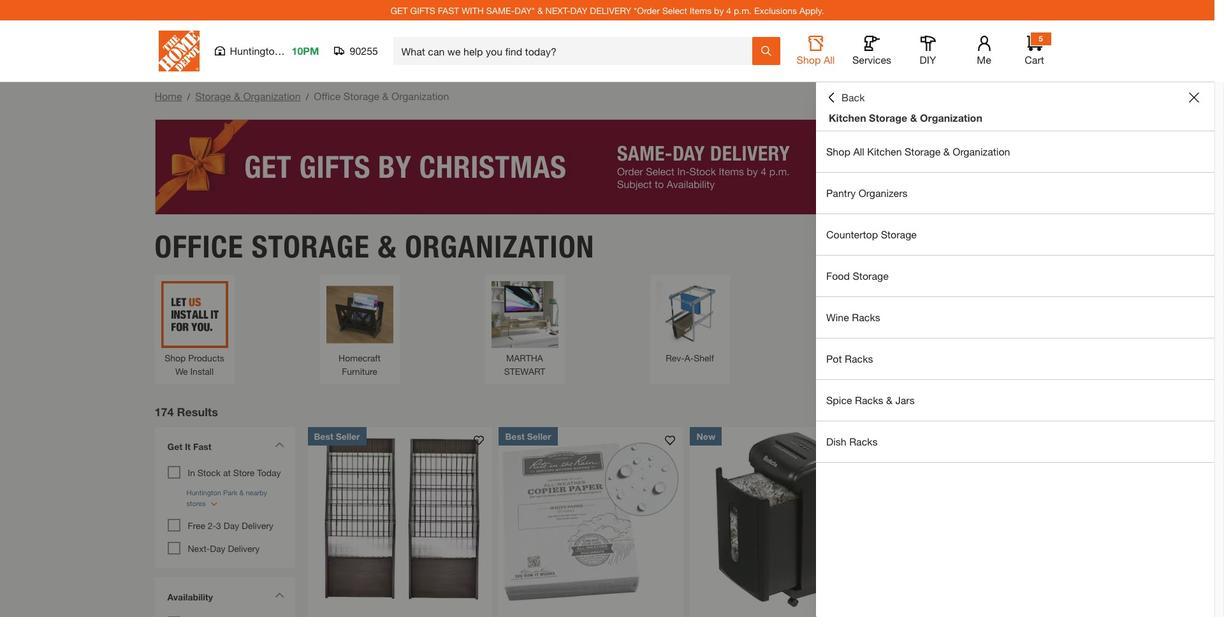 Task type: vqa. For each thing, say whether or not it's contained in the screenshot.
'Furniture'
yes



Task type: describe. For each thing, give the bounding box(es) containing it.
best for wooden free standing 6-tier display literature brochure magazine rack in black (2-pack) 'image'
[[314, 431, 334, 442]]

countertop
[[827, 228, 879, 240]]

wall mounted image
[[822, 281, 889, 348]]

diy
[[920, 54, 937, 66]]

2-
[[208, 520, 216, 531]]

1 vertical spatial delivery
[[228, 543, 260, 554]]

at
[[223, 467, 231, 478]]

countertop storage
[[827, 228, 917, 240]]

in stock at store today
[[188, 467, 281, 478]]

all for shop all
[[824, 54, 835, 66]]

shop all button
[[796, 36, 837, 66]]

me button
[[964, 36, 1005, 66]]

0 vertical spatial delivery
[[242, 520, 274, 531]]

racks for dish
[[850, 436, 878, 448]]

174 results
[[155, 405, 218, 419]]

new
[[697, 431, 716, 442]]

shop products we install image
[[161, 281, 228, 348]]

fast
[[193, 441, 212, 452]]

day
[[571, 5, 588, 16]]

in
[[188, 467, 195, 478]]

pot racks link
[[817, 339, 1215, 380]]

What can we help you find today? search field
[[402, 38, 752, 64]]

get
[[391, 5, 408, 16]]

next-day delivery link
[[188, 543, 260, 554]]

martha
[[507, 352, 543, 363]]

availability link
[[161, 584, 289, 613]]

racks for pot
[[845, 353, 874, 365]]

get
[[167, 441, 182, 452]]

30 l/7.9 gal. paper shredder cross cut document shredder for credit card/cd/junk mail shredder for office home image
[[691, 427, 875, 612]]

menu containing shop all kitchen storage & organization
[[817, 131, 1215, 463]]

shelf
[[694, 352, 714, 363]]

rev-
[[666, 352, 685, 363]]

0 vertical spatial office
[[314, 90, 341, 102]]

spice
[[827, 394, 853, 406]]

martha stewart
[[504, 352, 546, 377]]

huntington park
[[230, 45, 304, 57]]

dish
[[827, 436, 847, 448]]

spice racks & jars
[[827, 394, 915, 406]]

get it fast link
[[161, 433, 289, 463]]

shop products we install
[[165, 352, 224, 377]]

back button
[[827, 91, 865, 104]]

food storage link
[[817, 256, 1215, 297]]

stock
[[198, 467, 221, 478]]

rev-a-shelf
[[666, 352, 714, 363]]

wooden free standing 6-tier display literature brochure magazine rack in black (2-pack) image
[[308, 427, 493, 612]]

items
[[690, 5, 712, 16]]

1 vertical spatial day
[[210, 543, 226, 554]]

food storage
[[827, 270, 889, 282]]

cart 5
[[1025, 34, 1045, 66]]

free
[[188, 520, 205, 531]]

home / storage & organization / office storage & organization
[[155, 90, 449, 102]]

products
[[188, 352, 224, 363]]

huntington
[[230, 45, 280, 57]]

it
[[185, 441, 191, 452]]

pot
[[827, 353, 842, 365]]

office storage & organization
[[155, 228, 595, 265]]

shop products we install link
[[161, 281, 228, 378]]

sponsored banner image
[[155, 119, 1061, 215]]

1 / from the left
[[187, 91, 190, 102]]

day*
[[515, 5, 535, 16]]

shop for shop products we install
[[165, 352, 186, 363]]

rev a shelf image
[[657, 281, 724, 348]]

we
[[175, 366, 188, 377]]

4
[[727, 5, 732, 16]]

5
[[1039, 34, 1043, 43]]

gifts
[[410, 5, 436, 16]]

rev-a-shelf link
[[657, 281, 724, 365]]

get gifts fast with same-day* & next-day delivery *order select items by 4 p.m. exclusions apply.
[[391, 5, 825, 16]]

3
[[216, 520, 221, 531]]

fast
[[438, 5, 459, 16]]

in stock at store today link
[[188, 467, 281, 478]]

wine
[[827, 311, 850, 323]]

174
[[155, 405, 174, 419]]

0 horizontal spatial office
[[155, 228, 244, 265]]

dish racks link
[[817, 422, 1215, 462]]

home
[[155, 90, 182, 102]]

apply.
[[800, 5, 825, 16]]

countertop storage link
[[817, 214, 1215, 255]]

store
[[233, 467, 255, 478]]

same-
[[487, 5, 515, 16]]

storage & organization link
[[195, 90, 301, 102]]

kitchen storage & organization
[[829, 112, 983, 124]]

wall mounted
[[828, 352, 883, 363]]

exclusions
[[755, 5, 797, 16]]

spice racks & jars link
[[817, 380, 1215, 421]]

martha stewart link
[[491, 281, 558, 378]]

food
[[827, 270, 850, 282]]

diy button
[[908, 36, 949, 66]]

results
[[177, 405, 218, 419]]

office supplies image
[[987, 281, 1054, 348]]

today
[[257, 467, 281, 478]]

me
[[977, 54, 992, 66]]

best seller for the all-weather 8-1/2 in. x 11 in. 20 lbs. bulk copier paper, white (500-sheet pack) image
[[506, 431, 551, 442]]

services
[[853, 54, 892, 66]]

10pm
[[292, 45, 319, 57]]

90255 button
[[335, 45, 379, 57]]



Task type: locate. For each thing, give the bounding box(es) containing it.
2 best from the left
[[506, 431, 525, 442]]

shop up pantry
[[827, 145, 851, 158]]

wall
[[828, 352, 845, 363]]

best seller for wooden free standing 6-tier display literature brochure magazine rack in black (2-pack) 'image'
[[314, 431, 360, 442]]

delivery
[[590, 5, 632, 16]]

office
[[314, 90, 341, 102], [155, 228, 244, 265]]

2 best seller from the left
[[506, 431, 551, 442]]

organizers
[[859, 187, 908, 199]]

0 horizontal spatial shop
[[165, 352, 186, 363]]

free 2-3 day delivery link
[[188, 520, 274, 531]]

kitchen inside menu
[[868, 145, 902, 158]]

cart
[[1025, 54, 1045, 66]]

1 vertical spatial all
[[854, 145, 865, 158]]

all inside shop all button
[[824, 54, 835, 66]]

pantry organizers link
[[817, 173, 1215, 214]]

park
[[283, 45, 304, 57]]

homecraft furniture image
[[326, 281, 393, 348]]

availability
[[167, 592, 213, 603]]

kitchen down kitchen storage & organization
[[868, 145, 902, 158]]

2 seller from the left
[[527, 431, 551, 442]]

delivery down free 2-3 day delivery link at the left bottom of the page
[[228, 543, 260, 554]]

0 vertical spatial day
[[224, 520, 239, 531]]

2 / from the left
[[306, 91, 309, 102]]

by
[[715, 5, 724, 16]]

1 horizontal spatial best
[[506, 431, 525, 442]]

organization
[[243, 90, 301, 102], [392, 90, 449, 102], [921, 112, 983, 124], [953, 145, 1011, 158], [405, 228, 595, 265]]

1 horizontal spatial /
[[306, 91, 309, 102]]

0 horizontal spatial best
[[314, 431, 334, 442]]

shop inside shop products we install
[[165, 352, 186, 363]]

best seller
[[314, 431, 360, 442], [506, 431, 551, 442]]

racks right 'wine'
[[852, 311, 881, 323]]

1 horizontal spatial best seller
[[506, 431, 551, 442]]

day right 3
[[224, 520, 239, 531]]

/ right home link
[[187, 91, 190, 102]]

back
[[842, 91, 865, 103]]

shop up we
[[165, 352, 186, 363]]

all up pantry organizers
[[854, 145, 865, 158]]

1 horizontal spatial shop
[[797, 54, 821, 66]]

homecraft
[[339, 352, 381, 363]]

feedback link image
[[1208, 216, 1225, 285]]

1 horizontal spatial kitchen
[[868, 145, 902, 158]]

homecraft furniture
[[339, 352, 381, 377]]

1 best from the left
[[314, 431, 334, 442]]

0 vertical spatial all
[[824, 54, 835, 66]]

jars
[[896, 394, 915, 406]]

drawer close image
[[1190, 92, 1200, 103]]

racks
[[852, 311, 881, 323], [845, 353, 874, 365], [855, 394, 884, 406], [850, 436, 878, 448]]

next-
[[546, 5, 571, 16]]

homecraft furniture link
[[326, 281, 393, 378]]

shop all kitchen storage & organization
[[827, 145, 1011, 158]]

day down 3
[[210, 543, 226, 554]]

cx8 crosscut shredder image
[[882, 427, 1067, 612]]

all
[[824, 54, 835, 66], [854, 145, 865, 158]]

1 vertical spatial kitchen
[[868, 145, 902, 158]]

next-
[[188, 543, 210, 554]]

wall mounted link
[[822, 281, 889, 365]]

0 horizontal spatial kitchen
[[829, 112, 867, 124]]

*order
[[634, 5, 660, 16]]

0 horizontal spatial seller
[[336, 431, 360, 442]]

home link
[[155, 90, 182, 102]]

kitchen
[[829, 112, 867, 124], [868, 145, 902, 158]]

racks right "dish"
[[850, 436, 878, 448]]

wine racks link
[[817, 297, 1215, 338]]

all inside shop all kitchen storage & organization link
[[854, 145, 865, 158]]

shop down "apply." on the right top
[[797, 54, 821, 66]]

all-weather 8-1/2 in. x 11 in. 20 lbs. bulk copier paper, white (500-sheet pack) image
[[499, 427, 684, 612]]

p.m.
[[734, 5, 752, 16]]

0 vertical spatial kitchen
[[829, 112, 867, 124]]

menu
[[817, 131, 1215, 463]]

best for the all-weather 8-1/2 in. x 11 in. 20 lbs. bulk copier paper, white (500-sheet pack) image
[[506, 431, 525, 442]]

get it fast
[[167, 441, 212, 452]]

furniture
[[342, 366, 378, 377]]

0 vertical spatial shop
[[797, 54, 821, 66]]

1 best seller from the left
[[314, 431, 360, 442]]

with
[[462, 5, 484, 16]]

shop
[[797, 54, 821, 66], [827, 145, 851, 158], [165, 352, 186, 363]]

a-
[[685, 352, 694, 363]]

racks for spice
[[855, 394, 884, 406]]

2 horizontal spatial shop
[[827, 145, 851, 158]]

racks right wall on the bottom of page
[[845, 353, 874, 365]]

all up back button
[[824, 54, 835, 66]]

shop for shop all
[[797, 54, 821, 66]]

pantry organizers
[[827, 187, 908, 199]]

select
[[663, 5, 688, 16]]

shop all
[[797, 54, 835, 66]]

seller for wooden free standing 6-tier display literature brochure magazine rack in black (2-pack) 'image'
[[336, 431, 360, 442]]

&
[[538, 5, 543, 16], [234, 90, 240, 102], [382, 90, 389, 102], [911, 112, 918, 124], [944, 145, 950, 158], [378, 228, 397, 265], [887, 394, 893, 406]]

pantry
[[827, 187, 856, 199]]

kitchen down back button
[[829, 112, 867, 124]]

shop inside button
[[797, 54, 821, 66]]

1 seller from the left
[[336, 431, 360, 442]]

2 vertical spatial shop
[[165, 352, 186, 363]]

all for shop all kitchen storage & organization
[[854, 145, 865, 158]]

1 horizontal spatial all
[[854, 145, 865, 158]]

1 horizontal spatial seller
[[527, 431, 551, 442]]

0 horizontal spatial all
[[824, 54, 835, 66]]

mounted
[[847, 352, 883, 363]]

dish racks
[[827, 436, 878, 448]]

racks for wine
[[852, 311, 881, 323]]

/ down 10pm
[[306, 91, 309, 102]]

delivery
[[242, 520, 274, 531], [228, 543, 260, 554]]

services button
[[852, 36, 893, 66]]

0 horizontal spatial /
[[187, 91, 190, 102]]

1 vertical spatial shop
[[827, 145, 851, 158]]

free 2-3 day delivery
[[188, 520, 274, 531]]

1 vertical spatial office
[[155, 228, 244, 265]]

pot racks
[[827, 353, 874, 365]]

best
[[314, 431, 334, 442], [506, 431, 525, 442]]

0 horizontal spatial best seller
[[314, 431, 360, 442]]

wine racks
[[827, 311, 881, 323]]

racks right spice
[[855, 394, 884, 406]]

delivery right 3
[[242, 520, 274, 531]]

the home depot logo image
[[159, 31, 199, 71]]

next-day delivery
[[188, 543, 260, 554]]

shop for shop all kitchen storage & organization
[[827, 145, 851, 158]]

stewart
[[504, 366, 546, 377]]

seller for the all-weather 8-1/2 in. x 11 in. 20 lbs. bulk copier paper, white (500-sheet pack) image
[[527, 431, 551, 442]]

martha stewart image
[[491, 281, 558, 348]]

1 horizontal spatial office
[[314, 90, 341, 102]]

shop all kitchen storage & organization link
[[817, 131, 1215, 172]]



